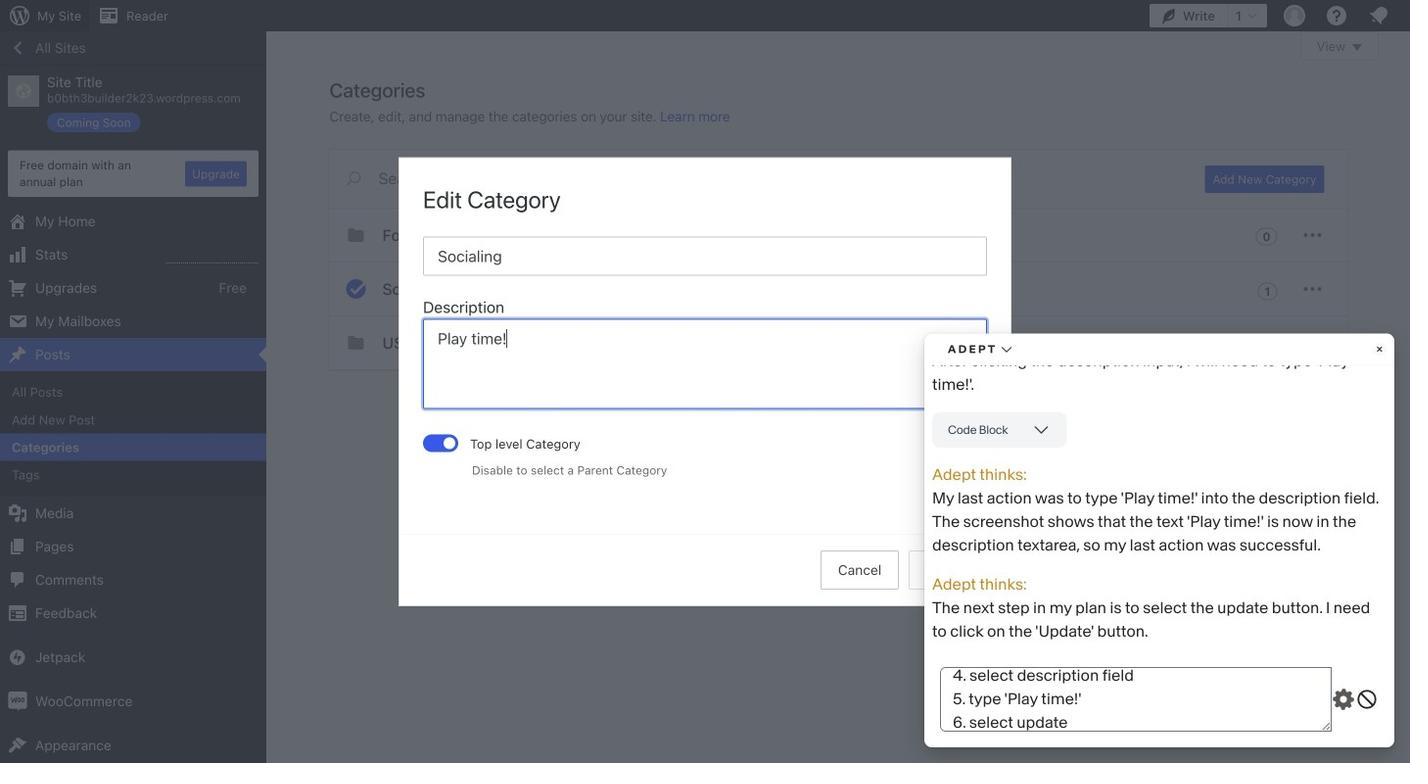 Task type: locate. For each thing, give the bounding box(es) containing it.
1 list item from the top
[[1402, 100, 1411, 171]]

None search field
[[330, 150, 1182, 207]]

1 vertical spatial toggle menu image
[[1302, 331, 1325, 355]]

toggle menu image down toggle menu image
[[1302, 331, 1325, 355]]

help image
[[1326, 4, 1349, 27]]

group
[[423, 295, 988, 415]]

None text field
[[423, 319, 988, 409]]

main content
[[330, 31, 1380, 370]]

highest hourly views 0 image
[[166, 251, 259, 264]]

toggle menu image
[[1302, 223, 1325, 247], [1302, 331, 1325, 355]]

2 list item from the top
[[1402, 202, 1411, 294]]

usc image
[[344, 331, 368, 355]]

dialog
[[400, 158, 1011, 605]]

0 vertical spatial list item
[[1402, 100, 1411, 171]]

row
[[330, 209, 1349, 370]]

list item
[[1402, 100, 1411, 171], [1402, 202, 1411, 294]]

0 vertical spatial toggle menu image
[[1302, 223, 1325, 247]]

update your profile, personal settings, and more image
[[1283, 4, 1307, 27]]

toggle menu image up toggle menu image
[[1302, 223, 1325, 247]]

1 vertical spatial list item
[[1402, 202, 1411, 294]]

2 toggle menu image from the top
[[1302, 331, 1325, 355]]

1 toggle menu image from the top
[[1302, 223, 1325, 247]]



Task type: describe. For each thing, give the bounding box(es) containing it.
manage your notifications image
[[1368, 4, 1391, 27]]

toggle menu image for folder image
[[1302, 223, 1325, 247]]

toggle menu image for usc image
[[1302, 331, 1325, 355]]

toggle menu image
[[1302, 277, 1325, 301]]

New Category Name text field
[[423, 236, 988, 276]]

socialing image
[[344, 277, 368, 301]]

closed image
[[1353, 44, 1363, 51]]

folder image
[[344, 223, 368, 247]]

img image
[[8, 692, 27, 711]]



Task type: vqa. For each thing, say whether or not it's contained in the screenshot.
Plans
no



